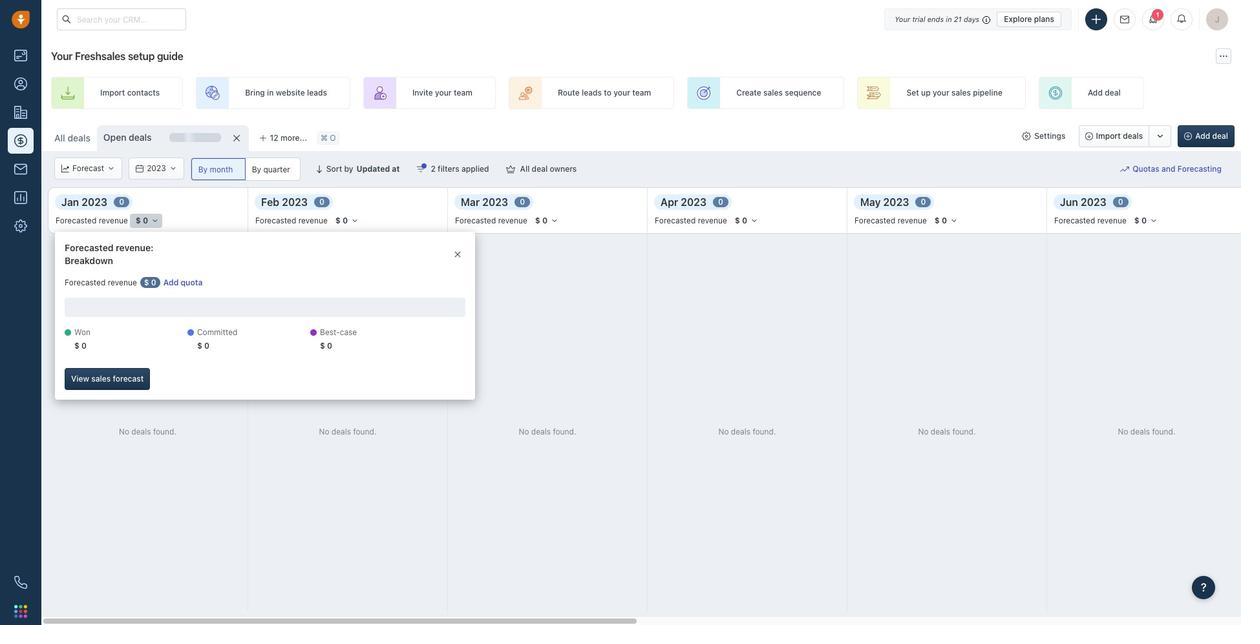 Task type: locate. For each thing, give the bounding box(es) containing it.
forecasted down jun
[[1054, 216, 1095, 226]]

3 found. from the left
[[553, 427, 576, 437]]

2023 button
[[129, 158, 184, 180]]

team right to
[[632, 88, 651, 98]]

sequence
[[785, 88, 821, 98]]

0 horizontal spatial your
[[435, 88, 452, 98]]

by inside by month button
[[198, 165, 208, 175]]

2023 right jan
[[82, 196, 107, 208]]

2023 right jun
[[1081, 196, 1107, 208]]

revenue down forecasted revenue: breakdown
[[108, 278, 137, 288]]

forecasted revenue inside dialog
[[65, 278, 137, 288]]

all deals
[[54, 133, 90, 144]]

2 horizontal spatial add
[[1195, 131, 1210, 141]]

guide
[[157, 50, 183, 62]]

breakdown
[[65, 255, 113, 266]]

0 horizontal spatial add deal
[[1088, 88, 1121, 98]]

sales right view
[[91, 374, 111, 384]]

case
[[340, 328, 357, 337]]

revenue up forecasted revenue: breakdown
[[99, 216, 128, 226]]

1 horizontal spatial deal
[[1105, 88, 1121, 98]]

team
[[454, 88, 472, 98], [632, 88, 651, 98]]

revenue for jan 2023
[[99, 216, 128, 226]]

3 $ 0 button from the left
[[529, 214, 562, 228]]

revenue for may 2023
[[898, 216, 927, 226]]

0 vertical spatial deal
[[1105, 88, 1121, 98]]

2 horizontal spatial your
[[933, 88, 949, 98]]

route
[[558, 88, 580, 98]]

add up forecasting
[[1195, 131, 1210, 141]]

days
[[964, 15, 979, 23]]

by left the quarter
[[252, 165, 261, 174]]

2 filters applied button
[[408, 158, 497, 180]]

$ 0
[[136, 216, 148, 226], [335, 216, 348, 226], [535, 216, 548, 226], [735, 216, 747, 226], [935, 216, 947, 226], [1134, 216, 1147, 226], [144, 278, 156, 288], [74, 342, 87, 351], [197, 342, 209, 351], [320, 342, 332, 351]]

quotas and forecasting link
[[1120, 158, 1235, 181]]

forecasted revenue for apr
[[655, 216, 727, 226]]

1 horizontal spatial by
[[252, 165, 261, 174]]

2023 down "open deals" link
[[147, 164, 166, 174]]

your right "up"
[[933, 88, 949, 98]]

0 vertical spatial add
[[1088, 88, 1103, 98]]

bring in website leads
[[245, 88, 327, 98]]

0 vertical spatial in
[[946, 15, 952, 23]]

5 $ 0 button from the left
[[929, 214, 961, 228]]

no deals found. for apr 2023
[[718, 427, 776, 437]]

6 $ 0 button from the left
[[1128, 214, 1161, 228]]

container_wx8msf4aqz5i3rn1 image inside 2 filters applied button
[[417, 165, 426, 174]]

0 horizontal spatial in
[[267, 88, 274, 98]]

3 no deals found. from the left
[[519, 427, 576, 437]]

2 vertical spatial deal
[[532, 164, 548, 174]]

import
[[100, 88, 125, 98], [1096, 131, 1121, 141]]

explore plans link
[[997, 11, 1061, 27]]

6 found. from the left
[[1152, 427, 1175, 437]]

forecasted up the breakdown
[[65, 242, 114, 253]]

2023 for jun 2023
[[1081, 196, 1107, 208]]

committed
[[197, 328, 237, 337]]

forecasted down jan
[[56, 216, 96, 226]]

forecasted revenue down jan 2023
[[56, 216, 128, 226]]

applied
[[461, 164, 489, 174]]

add deal up forecasting
[[1195, 131, 1228, 141]]

add deal
[[1088, 88, 1121, 98], [1195, 131, 1228, 141]]

0
[[119, 197, 124, 207], [319, 197, 324, 207], [520, 197, 525, 207], [718, 197, 723, 207], [921, 197, 926, 207], [1118, 197, 1123, 207], [143, 216, 148, 226], [343, 216, 348, 226], [542, 216, 548, 226], [742, 216, 747, 226], [942, 216, 947, 226], [1141, 216, 1147, 226], [151, 278, 156, 288], [81, 342, 87, 351], [204, 342, 209, 351], [327, 342, 332, 351]]

1 vertical spatial in
[[267, 88, 274, 98]]

6 no deals found. from the left
[[1118, 427, 1175, 437]]

container_wx8msf4aqz5i3rn1 image
[[506, 165, 515, 174], [454, 251, 462, 259]]

deals for apr 2023
[[731, 427, 751, 437]]

0 horizontal spatial all
[[54, 133, 65, 144]]

found.
[[153, 427, 176, 437], [353, 427, 377, 437], [553, 427, 576, 437], [753, 427, 776, 437], [952, 427, 976, 437], [1152, 427, 1175, 437]]

all for all deals
[[54, 133, 65, 144]]

no deals found. for jan 2023
[[119, 427, 176, 437]]

4 no from the left
[[718, 427, 729, 437]]

1 horizontal spatial add
[[1088, 88, 1103, 98]]

1 vertical spatial your
[[51, 50, 73, 62]]

2 $ 0 button from the left
[[330, 214, 362, 228]]

5 no from the left
[[918, 427, 929, 437]]

0 horizontal spatial leads
[[307, 88, 327, 98]]

add deal for add deal button
[[1195, 131, 1228, 141]]

1 link
[[1142, 8, 1164, 30]]

import left contacts
[[100, 88, 125, 98]]

revenue for mar 2023
[[498, 216, 527, 226]]

leads right website
[[307, 88, 327, 98]]

$ 0 button for mar 2023
[[529, 214, 562, 228]]

4 $ 0 button from the left
[[729, 214, 762, 228]]

your
[[435, 88, 452, 98], [614, 88, 630, 98], [933, 88, 949, 98]]

add for add deal button
[[1195, 131, 1210, 141]]

$ 0 button for jan 2023
[[130, 214, 162, 228]]

import deals group
[[1079, 125, 1171, 147]]

found. for mar 2023
[[553, 427, 576, 437]]

revenue inside dialog
[[108, 278, 137, 288]]

1 your from the left
[[435, 88, 452, 98]]

all up forecast dropdown button
[[54, 133, 65, 144]]

open deals button
[[97, 125, 249, 151], [103, 125, 249, 150]]

0 horizontal spatial sales
[[91, 374, 111, 384]]

2023 for feb 2023
[[282, 196, 308, 208]]

0 horizontal spatial add
[[163, 278, 179, 288]]

forecasted down feb
[[255, 216, 296, 226]]

0 horizontal spatial import
[[100, 88, 125, 98]]

dialog
[[55, 232, 475, 400]]

quota
[[181, 278, 203, 288]]

0 horizontal spatial team
[[454, 88, 472, 98]]

2
[[431, 164, 436, 174]]

1 horizontal spatial your
[[614, 88, 630, 98]]

2 horizontal spatial sales
[[952, 88, 971, 98]]

leads inside route leads to your team link
[[582, 88, 602, 98]]

2 horizontal spatial deal
[[1212, 131, 1228, 141]]

add deal up import deals button
[[1088, 88, 1121, 98]]

1 horizontal spatial your
[[895, 15, 910, 23]]

deal up import deals button
[[1105, 88, 1121, 98]]

pipeline
[[973, 88, 1002, 98]]

month
[[210, 165, 233, 175]]

add deal inside add deal link
[[1088, 88, 1121, 98]]

your left the "freshsales"
[[51, 50, 73, 62]]

import inside import contacts link
[[100, 88, 125, 98]]

2 no deals found. from the left
[[319, 427, 377, 437]]

in
[[946, 15, 952, 23], [267, 88, 274, 98]]

0 vertical spatial import
[[100, 88, 125, 98]]

in right bring
[[267, 88, 274, 98]]

2 team from the left
[[632, 88, 651, 98]]

no deals found.
[[119, 427, 176, 437], [319, 427, 377, 437], [519, 427, 576, 437], [718, 427, 776, 437], [918, 427, 976, 437], [1118, 427, 1175, 437]]

add inside button
[[1195, 131, 1210, 141]]

2 no from the left
[[319, 427, 329, 437]]

add left quota on the left of page
[[163, 278, 179, 288]]

team right invite on the top of page
[[454, 88, 472, 98]]

revenue down jun 2023
[[1097, 216, 1127, 226]]

3 no from the left
[[519, 427, 529, 437]]

0 vertical spatial your
[[895, 15, 910, 23]]

4 no deals found. from the left
[[718, 427, 776, 437]]

$ 0 button for may 2023
[[929, 214, 961, 228]]

revenue down mar 2023
[[498, 216, 527, 226]]

0 vertical spatial add deal
[[1088, 88, 1121, 98]]

2023
[[147, 164, 166, 174], [82, 196, 107, 208], [282, 196, 308, 208], [482, 196, 508, 208], [681, 196, 707, 208], [883, 196, 909, 208], [1081, 196, 1107, 208]]

add deal for add deal link
[[1088, 88, 1121, 98]]

0 vertical spatial all
[[54, 133, 65, 144]]

add for add deal link
[[1088, 88, 1103, 98]]

plans
[[1034, 14, 1054, 24]]

all
[[54, 133, 65, 144], [520, 164, 530, 174]]

settings
[[1034, 131, 1066, 141]]

forecasted revenue down mar 2023
[[455, 216, 527, 226]]

sales left pipeline
[[952, 88, 971, 98]]

container_wx8msf4aqz5i3rn1 image inside settings popup button
[[1022, 132, 1031, 141]]

all left owners
[[520, 164, 530, 174]]

apr 2023
[[661, 196, 707, 208]]

deal
[[1105, 88, 1121, 98], [1212, 131, 1228, 141], [532, 164, 548, 174]]

2023 right the may at top right
[[883, 196, 909, 208]]

1 $ 0 button from the left
[[130, 214, 162, 228]]

add quota link
[[163, 277, 203, 288]]

deal up forecasting
[[1212, 131, 1228, 141]]

2 vertical spatial add
[[163, 278, 179, 288]]

freshworks switcher image
[[14, 606, 27, 618]]

at
[[392, 164, 400, 174]]

1 vertical spatial all
[[520, 164, 530, 174]]

2 found. from the left
[[353, 427, 377, 437]]

your right to
[[614, 88, 630, 98]]

container_wx8msf4aqz5i3rn1 image left 2
[[417, 165, 426, 174]]

container_wx8msf4aqz5i3rn1 image down "open deals" link
[[136, 165, 144, 173]]

deal for the all deal owners button
[[532, 164, 548, 174]]

1 vertical spatial add
[[1195, 131, 1210, 141]]

1 vertical spatial container_wx8msf4aqz5i3rn1 image
[[454, 251, 462, 259]]

revenue for feb 2023
[[298, 216, 328, 226]]

container_wx8msf4aqz5i3rn1 image left quotas
[[1120, 165, 1129, 174]]

forecasted down mar
[[455, 216, 496, 226]]

import down add deal link
[[1096, 131, 1121, 141]]

leads
[[307, 88, 327, 98], [582, 88, 602, 98]]

6 no from the left
[[1118, 427, 1128, 437]]

filters
[[438, 164, 459, 174]]

container_wx8msf4aqz5i3rn1 image down mar
[[454, 251, 462, 259]]

1
[[1156, 11, 1160, 19]]

1 vertical spatial deal
[[1212, 131, 1228, 141]]

2023 right apr
[[681, 196, 707, 208]]

sales inside button
[[91, 374, 111, 384]]

open deals link
[[103, 131, 152, 144]]

sales right create
[[763, 88, 783, 98]]

forecasted down the breakdown
[[65, 278, 106, 288]]

forecasted
[[56, 216, 96, 226], [255, 216, 296, 226], [455, 216, 496, 226], [655, 216, 696, 226], [855, 216, 895, 226], [1054, 216, 1095, 226], [65, 242, 114, 253], [65, 278, 106, 288]]

deals for jan 2023
[[131, 427, 151, 437]]

jan
[[61, 196, 79, 208]]

0 horizontal spatial container_wx8msf4aqz5i3rn1 image
[[454, 251, 462, 259]]

feb
[[261, 196, 279, 208]]

1 no deals found. from the left
[[119, 427, 176, 437]]

no deals found. for may 2023
[[918, 427, 976, 437]]

1 horizontal spatial add deal
[[1195, 131, 1228, 141]]

import inside import deals button
[[1096, 131, 1121, 141]]

2023 for may 2023
[[883, 196, 909, 208]]

1 leads from the left
[[307, 88, 327, 98]]

forecast button
[[54, 158, 122, 180]]

0 horizontal spatial deal
[[532, 164, 548, 174]]

container_wx8msf4aqz5i3rn1 image left the settings
[[1022, 132, 1031, 141]]

2023 right mar
[[482, 196, 508, 208]]

invite
[[412, 88, 433, 98]]

5 found. from the left
[[952, 427, 976, 437]]

mar 2023
[[461, 196, 508, 208]]

set
[[907, 88, 919, 98]]

1 horizontal spatial team
[[632, 88, 651, 98]]

by
[[252, 165, 261, 174], [198, 165, 208, 175]]

forecasted for jun
[[1054, 216, 1095, 226]]

forecasted revenue for feb
[[255, 216, 328, 226]]

forecasted revenue down the breakdown
[[65, 278, 137, 288]]

revenue down may 2023
[[898, 216, 927, 226]]

in left 21
[[946, 15, 952, 23]]

1 vertical spatial import
[[1096, 131, 1121, 141]]

2023 right feb
[[282, 196, 308, 208]]

$
[[136, 216, 141, 226], [335, 216, 341, 226], [535, 216, 540, 226], [735, 216, 740, 226], [935, 216, 940, 226], [1134, 216, 1140, 226], [144, 278, 149, 288], [74, 342, 79, 351], [197, 342, 202, 351], [320, 342, 325, 351]]

forecasted revenue down may 2023
[[855, 216, 927, 226]]

may 2023
[[860, 196, 909, 208]]

add deal button
[[1178, 125, 1235, 147]]

1 horizontal spatial leads
[[582, 88, 602, 98]]

deal left owners
[[532, 164, 548, 174]]

1 horizontal spatial sales
[[763, 88, 783, 98]]

by inside by quarter button
[[252, 165, 261, 174]]

0 horizontal spatial by
[[198, 165, 208, 175]]

ends
[[927, 15, 944, 23]]

leads inside the bring in website leads link
[[307, 88, 327, 98]]

your right invite on the top of page
[[435, 88, 452, 98]]

forecasted for apr
[[655, 216, 696, 226]]

import contacts link
[[51, 77, 183, 109]]

all deals button
[[48, 125, 97, 151], [54, 133, 90, 144]]

2 open deals button from the left
[[103, 125, 249, 150]]

sales for sequence
[[763, 88, 783, 98]]

forecasted for may
[[855, 216, 895, 226]]

0 horizontal spatial your
[[51, 50, 73, 62]]

route leads to your team link
[[509, 77, 674, 109]]

2 leads from the left
[[582, 88, 602, 98]]

best-case
[[320, 328, 357, 337]]

forecasted revenue down feb 2023 at the left
[[255, 216, 328, 226]]

deals for mar 2023
[[531, 427, 551, 437]]

to
[[604, 88, 611, 98]]

your for your trial ends in 21 days
[[895, 15, 910, 23]]

1 no from the left
[[119, 427, 129, 437]]

Search your CRM... text field
[[57, 8, 186, 30]]

revenue down apr 2023 on the top right of page
[[698, 216, 727, 226]]

add up import deals button
[[1088, 88, 1103, 98]]

leads left to
[[582, 88, 602, 98]]

container_wx8msf4aqz5i3rn1 image right applied
[[506, 165, 515, 174]]

3 your from the left
[[933, 88, 949, 98]]

5 no deals found. from the left
[[918, 427, 976, 437]]

contacts
[[127, 88, 160, 98]]

1 vertical spatial add deal
[[1195, 131, 1228, 141]]

forecasted for mar
[[455, 216, 496, 226]]

1 horizontal spatial all
[[520, 164, 530, 174]]

your
[[895, 15, 910, 23], [51, 50, 73, 62]]

1 found. from the left
[[153, 427, 176, 437]]

your left trial
[[895, 15, 910, 23]]

more...
[[281, 133, 307, 143]]

12 more...
[[270, 133, 307, 143]]

1 horizontal spatial container_wx8msf4aqz5i3rn1 image
[[506, 165, 515, 174]]

forecasted revenue down apr 2023 on the top right of page
[[655, 216, 727, 226]]

forecasted down apr
[[655, 216, 696, 226]]

2023 for jan 2023
[[82, 196, 107, 208]]

forecasted down the may at top right
[[855, 216, 895, 226]]

forecasting
[[1178, 164, 1222, 174]]

updated
[[357, 164, 390, 174]]

no for may 2023
[[918, 427, 929, 437]]

forecast
[[72, 164, 104, 174]]

forecasted revenue down jun 2023
[[1054, 216, 1127, 226]]

forecasted for feb
[[255, 216, 296, 226]]

by left month
[[198, 165, 208, 175]]

0 vertical spatial container_wx8msf4aqz5i3rn1 image
[[506, 165, 515, 174]]

container_wx8msf4aqz5i3rn1 image
[[1022, 132, 1031, 141], [61, 165, 69, 173], [107, 165, 115, 173], [136, 165, 144, 173], [169, 165, 177, 173], [417, 165, 426, 174], [1120, 165, 1129, 174]]

revenue down feb 2023 at the left
[[298, 216, 328, 226]]

container_wx8msf4aqz5i3rn1 image inside 'quotas and forecasting' link
[[1120, 165, 1129, 174]]

all inside button
[[520, 164, 530, 174]]

2023 inside 'dropdown button'
[[147, 164, 166, 174]]

1 horizontal spatial import
[[1096, 131, 1121, 141]]

4 found. from the left
[[753, 427, 776, 437]]

route leads to your team
[[558, 88, 651, 98]]

your trial ends in 21 days
[[895, 15, 979, 23]]

add deal inside add deal button
[[1195, 131, 1228, 141]]



Task type: vqa. For each thing, say whether or not it's contained in the screenshot.
bring
yes



Task type: describe. For each thing, give the bounding box(es) containing it.
deals for may 2023
[[931, 427, 950, 437]]

deals for jun 2023
[[1130, 427, 1150, 437]]

by month button
[[191, 158, 245, 180]]

deals for feb 2023
[[332, 427, 351, 437]]

all deal owners button
[[497, 158, 585, 180]]

forecasted inside forecasted revenue: breakdown
[[65, 242, 114, 253]]

no for jan 2023
[[119, 427, 129, 437]]

no for feb 2023
[[319, 427, 329, 437]]

found. for may 2023
[[952, 427, 976, 437]]

sort by updated at
[[326, 164, 400, 174]]

deals inside button
[[1123, 131, 1143, 141]]

owners
[[550, 164, 577, 174]]

invite your team
[[412, 88, 472, 98]]

forecasted revenue for jan
[[56, 216, 128, 226]]

revenue for apr 2023
[[698, 216, 727, 226]]

by quarter button
[[245, 158, 300, 180]]

by quarter
[[252, 165, 290, 174]]

1 open deals button from the left
[[97, 125, 249, 151]]

container_wx8msf4aqz5i3rn1 image left by month
[[169, 165, 177, 173]]

container_wx8msf4aqz5i3rn1 image right forecast
[[107, 165, 115, 173]]

no for mar 2023
[[519, 427, 529, 437]]

jun 2023
[[1060, 196, 1107, 208]]

⌘
[[321, 133, 328, 143]]

found. for feb 2023
[[353, 427, 377, 437]]

setup
[[128, 50, 155, 62]]

create sales sequence
[[736, 88, 821, 98]]

$ 0 button for feb 2023
[[330, 214, 362, 228]]

no for jun 2023
[[1118, 427, 1128, 437]]

no deals found. for mar 2023
[[519, 427, 576, 437]]

sort
[[326, 164, 342, 174]]

bring
[[245, 88, 265, 98]]

your inside "link"
[[933, 88, 949, 98]]

create sales sequence link
[[687, 77, 844, 109]]

add quota
[[163, 278, 203, 288]]

phone element
[[8, 570, 34, 596]]

your freshsales setup guide
[[51, 50, 183, 62]]

invite your team link
[[363, 77, 496, 109]]

found. for jun 2023
[[1152, 427, 1175, 437]]

mar
[[461, 196, 480, 208]]

view sales forecast button
[[65, 368, 150, 390]]

import for import deals
[[1096, 131, 1121, 141]]

by month
[[198, 165, 233, 175]]

container_wx8msf4aqz5i3rn1 image inside dialog
[[454, 251, 462, 259]]

o
[[330, 133, 336, 143]]

forecasted revenue: breakdown
[[65, 242, 154, 266]]

create
[[736, 88, 761, 98]]

and
[[1162, 164, 1175, 174]]

best-
[[320, 328, 340, 337]]

dialog containing forecasted revenue:
[[55, 232, 475, 400]]

all for all deal owners
[[520, 164, 530, 174]]

no deals found. for jun 2023
[[1118, 427, 1175, 437]]

by for by quarter
[[252, 165, 261, 174]]

by
[[344, 164, 353, 174]]

12
[[270, 133, 278, 143]]

12 more... button
[[252, 129, 314, 147]]

deal for add deal button
[[1212, 131, 1228, 141]]

bring in website leads link
[[196, 77, 350, 109]]

website
[[276, 88, 305, 98]]

revenue for jun 2023
[[1097, 216, 1127, 226]]

trial
[[912, 15, 925, 23]]

2023 for apr 2023
[[681, 196, 707, 208]]

by for by month
[[198, 165, 208, 175]]

jan 2023
[[61, 196, 107, 208]]

set up your sales pipeline link
[[857, 77, 1026, 109]]

no for apr 2023
[[718, 427, 729, 437]]

all deal owners
[[520, 164, 577, 174]]

import deals
[[1096, 131, 1143, 141]]

freshsales
[[75, 50, 126, 62]]

$ 0 button for jun 2023
[[1128, 214, 1161, 228]]

revenue:
[[116, 242, 154, 253]]

found. for apr 2023
[[753, 427, 776, 437]]

found. for jan 2023
[[153, 427, 176, 437]]

import for import contacts
[[100, 88, 125, 98]]

quotas and forecasting
[[1133, 164, 1222, 174]]

import contacts
[[100, 88, 160, 98]]

won
[[74, 328, 91, 337]]

2023 for mar 2023
[[482, 196, 508, 208]]

forecast
[[113, 374, 144, 384]]

may
[[860, 196, 881, 208]]

open
[[103, 132, 126, 143]]

sales inside "link"
[[952, 88, 971, 98]]

⌘ o
[[321, 133, 336, 143]]

up
[[921, 88, 931, 98]]

forecasted revenue for mar
[[455, 216, 527, 226]]

$ 0 button for apr 2023
[[729, 214, 762, 228]]

21
[[954, 15, 962, 23]]

apr
[[661, 196, 678, 208]]

view
[[71, 374, 89, 384]]

1 team from the left
[[454, 88, 472, 98]]

feb 2023
[[261, 196, 308, 208]]

add deal link
[[1039, 77, 1144, 109]]

explore
[[1004, 14, 1032, 24]]

add inside dialog
[[163, 278, 179, 288]]

deal for add deal link
[[1105, 88, 1121, 98]]

forecasted revenue for may
[[855, 216, 927, 226]]

phone image
[[14, 577, 27, 590]]

your for your freshsales setup guide
[[51, 50, 73, 62]]

container_wx8msf4aqz5i3rn1 image left forecast
[[61, 165, 69, 173]]

container_wx8msf4aqz5i3rn1 image inside the all deal owners button
[[506, 165, 515, 174]]

settings button
[[1016, 125, 1072, 147]]

explore plans
[[1004, 14, 1054, 24]]

jun
[[1060, 196, 1078, 208]]

forecasted revenue for jun
[[1054, 216, 1127, 226]]

no deals found. for feb 2023
[[319, 427, 377, 437]]

import deals button
[[1079, 125, 1149, 147]]

quotas
[[1133, 164, 1159, 174]]

view sales forecast
[[71, 374, 144, 384]]

quarter
[[263, 165, 290, 174]]

2 filters applied
[[431, 164, 489, 174]]

forecasted for jan
[[56, 216, 96, 226]]

2 your from the left
[[614, 88, 630, 98]]

set up your sales pipeline
[[907, 88, 1002, 98]]

in inside the bring in website leads link
[[267, 88, 274, 98]]

sales for forecast
[[91, 374, 111, 384]]

1 horizontal spatial in
[[946, 15, 952, 23]]



